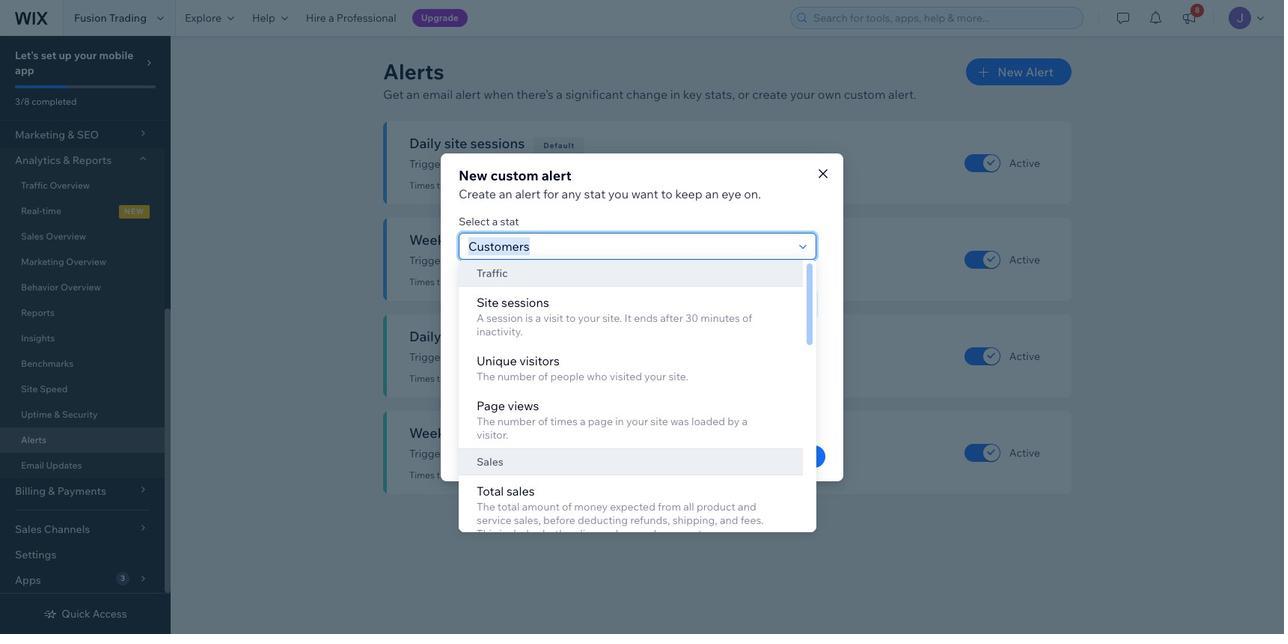 Task type: locate. For each thing, give the bounding box(es) containing it.
upgrade button
[[412, 9, 468, 27]]

fees.
[[741, 514, 764, 527]]

daily for daily total sales
[[409, 328, 441, 345]]

number inside page views the number of times a page in your site was loaded by a visitor.
[[498, 415, 536, 428]]

0 vertical spatial sessions
[[471, 135, 525, 152]]

1 never from the top
[[480, 180, 504, 191]]

your right visit
[[578, 311, 600, 325]]

3/8
[[15, 96, 30, 107]]

0 horizontal spatial alerts
[[21, 434, 46, 445]]

alerts up get
[[383, 58, 445, 85]]

sales up amount
[[507, 484, 535, 499]]

2 weekly from the top
[[409, 424, 456, 442]]

mobile
[[99, 49, 134, 62]]

email updates link
[[0, 453, 165, 478]]

stat right any
[[584, 186, 606, 201]]

0 horizontal spatial stat
[[500, 214, 519, 228]]

0 vertical spatial to
[[661, 186, 673, 201]]

site
[[477, 295, 499, 310], [21, 383, 38, 395]]

triggered: for daily site sessions
[[437, 180, 478, 191]]

default
[[544, 141, 575, 150], [558, 237, 590, 247], [542, 430, 574, 440]]

overview up the marketing overview
[[46, 231, 86, 242]]

1 times triggered: never triggered from the top
[[409, 180, 545, 191]]

0 horizontal spatial new
[[459, 167, 488, 184]]

alerts get an email alert when there's a significant change in key stats, or create your own custom alert.
[[383, 58, 917, 102]]

0 horizontal spatial site.
[[603, 311, 622, 325]]

you'll get an email when there are more than 100 customers in a day.
[[459, 390, 791, 403]]

number for views
[[498, 415, 536, 428]]

0 vertical spatial when
[[484, 87, 514, 102]]

deducting
[[578, 514, 628, 527]]

site up any
[[578, 157, 595, 171]]

of inside total sales the total amount of money expected from all product and service sales, before deducting refunds, shipping, and fees. this includes both online and manual payments.
[[562, 500, 572, 514]]

if
[[543, 273, 550, 286]]

to right visit
[[566, 311, 576, 325]]

daily for sessions
[[552, 157, 576, 171]]

overview down "analytics & reports"
[[50, 180, 90, 191]]

1 triggered: from the top
[[437, 180, 478, 191]]

sales. down page views the number of times a page in your site was loaded by a visitor.
[[613, 447, 640, 460]]

sales for weekly total sales
[[491, 424, 524, 442]]

1 horizontal spatial traffic
[[477, 267, 508, 280]]

trigger: for weekly site sessions
[[409, 254, 447, 267]]

triggered down trigger: significant change in weekly site sessions.
[[506, 276, 545, 287]]

2 trigger: from the top
[[409, 254, 447, 267]]

your up than
[[645, 370, 666, 383]]

8
[[1196, 5, 1200, 15]]

site up 'a'
[[477, 295, 499, 310]]

4 times from the top
[[409, 469, 435, 481]]

overview down marketing overview link
[[61, 281, 101, 293]]

1 vertical spatial site
[[21, 383, 38, 395]]

new for custom
[[459, 167, 488, 184]]

alert up for
[[542, 167, 572, 184]]

marketing
[[21, 256, 64, 267]]

of inside site sessions a session is a visit to your site. it ends after 30 minutes of inactivity.
[[743, 311, 752, 325]]

sales
[[21, 231, 44, 242], [477, 455, 504, 469]]

0 horizontal spatial sales
[[21, 231, 44, 242]]

never up total
[[480, 469, 504, 481]]

email inside alerts get an email alert when there's a significant change in key stats, or create your own custom alert.
[[423, 87, 453, 102]]

sessions. for weekly site sessions
[[609, 254, 653, 267]]

marketing overview
[[21, 256, 106, 267]]

the inside total sales the total amount of money expected from all product and service sales, before deducting refunds, shipping, and fees. this includes both online and manual payments.
[[477, 500, 495, 514]]

sales inside total sales the total amount of money expected from all product and service sales, before deducting refunds, shipping, and fees. this includes both online and manual payments.
[[507, 484, 535, 499]]

2 vertical spatial sales
[[507, 484, 535, 499]]

sessions for weekly site sessions
[[485, 231, 540, 249]]

2 vertical spatial sessions
[[502, 295, 549, 310]]

triggered: up you'll
[[437, 373, 478, 384]]

behavior
[[21, 281, 59, 293]]

1 vertical spatial when
[[549, 390, 575, 403]]

times triggered: never triggered for daily total sales
[[409, 373, 545, 384]]

site inside sidebar element
[[21, 383, 38, 395]]

daily up any
[[552, 157, 576, 171]]

site speed link
[[0, 377, 165, 402]]

1 daily from the top
[[409, 135, 441, 152]]

1 vertical spatial is
[[525, 311, 533, 325]]

2 weekly from the top
[[552, 447, 586, 460]]

sales inside sidebar element
[[21, 231, 44, 242]]

1 vertical spatial traffic
[[477, 267, 508, 280]]

in left key
[[671, 87, 681, 102]]

times triggered: never triggered for weekly total sales
[[409, 469, 545, 481]]

stats,
[[705, 87, 735, 102]]

overview down sales overview link
[[66, 256, 106, 267]]

uptime & security link
[[0, 402, 165, 427]]

payments.
[[659, 527, 710, 540]]

new for alert
[[998, 64, 1023, 79]]

alert up daily site sessions
[[456, 87, 481, 102]]

alerts inside sidebar element
[[21, 434, 46, 445]]

the for total sales
[[477, 500, 495, 514]]

every
[[492, 273, 519, 286]]

sessions up trigger: significant change in weekly site sessions.
[[485, 231, 540, 249]]

overview
[[50, 180, 90, 191], [46, 231, 86, 242], [66, 256, 106, 267], [61, 281, 101, 293]]

never up select a stat
[[480, 180, 504, 191]]

1 horizontal spatial &
[[63, 153, 70, 167]]

1 the from the top
[[477, 370, 495, 383]]

1 vertical spatial custom
[[491, 167, 539, 184]]

1 vertical spatial reports
[[21, 307, 55, 318]]

number down views
[[498, 415, 536, 428]]

from
[[658, 500, 681, 514]]

0 vertical spatial sales
[[477, 328, 509, 345]]

active
[[1010, 156, 1041, 170], [1010, 253, 1041, 266], [1010, 349, 1041, 363], [1010, 446, 1041, 459]]

2 active from the top
[[1010, 253, 1041, 266]]

0 vertical spatial &
[[63, 153, 70, 167]]

a right select
[[492, 214, 498, 228]]

1 number from the top
[[498, 370, 536, 383]]

sessions. up it
[[609, 254, 653, 267]]

any
[[562, 186, 582, 201]]

& up traffic overview
[[63, 153, 70, 167]]

4 trigger: from the top
[[409, 447, 447, 460]]

0 horizontal spatial custom
[[491, 167, 539, 184]]

1 weekly from the top
[[409, 231, 456, 249]]

1 vertical spatial default
[[558, 237, 590, 247]]

of inside page views the number of times a page in your site was loaded by a visitor.
[[538, 415, 548, 428]]

significant right there's
[[566, 87, 624, 102]]

when left there's
[[484, 87, 514, 102]]

your inside unique visitors the number of people who visited your site.
[[645, 370, 666, 383]]

let's
[[15, 49, 39, 62]]

times triggered: never triggered for daily site sessions
[[409, 180, 545, 191]]

in right page
[[615, 415, 624, 428]]

1 vertical spatial alert
[[542, 167, 572, 184]]

weekly for sessions
[[552, 254, 586, 267]]

4 times triggered: never triggered from the top
[[409, 469, 545, 481]]

traffic for traffic
[[477, 267, 508, 280]]

1 horizontal spatial to
[[661, 186, 673, 201]]

default down "times"
[[542, 430, 574, 440]]

change inside alerts get an email alert when there's a significant change in key stats, or create your own custom alert.
[[626, 87, 668, 102]]

times triggered: never triggered up total
[[409, 469, 545, 481]]

0 vertical spatial sales.
[[602, 350, 630, 364]]

to right want
[[661, 186, 673, 201]]

benchmarks
[[21, 358, 74, 369]]

sessions inside site sessions a session is a visit to your site. it ends after 30 minutes of inactivity.
[[502, 295, 549, 310]]

significant down number
[[449, 350, 500, 364]]

in inside alerts get an email alert when there's a significant change in key stats, or create your own custom alert.
[[671, 87, 681, 102]]

email for you'll
[[520, 390, 546, 403]]

2 never from the top
[[480, 276, 504, 287]]

daily for daily site sessions
[[409, 135, 441, 152]]

4 triggered from the top
[[506, 469, 545, 481]]

0 vertical spatial site
[[477, 295, 499, 310]]

site. for site sessions
[[603, 311, 622, 325]]

in left day.
[[753, 390, 761, 403]]

3 times triggered: never triggered from the top
[[409, 373, 545, 384]]

triggered: up select
[[437, 180, 478, 191]]

1 horizontal spatial when
[[549, 390, 575, 403]]

in up if
[[541, 254, 550, 267]]

1 vertical spatial number
[[498, 415, 536, 428]]

0 vertical spatial alerts
[[383, 58, 445, 85]]

2 times triggered: never triggered from the top
[[409, 276, 545, 287]]

significant up check
[[449, 254, 500, 267]]

1 vertical spatial weekly
[[552, 447, 586, 460]]

change down inactivity.
[[503, 350, 539, 364]]

insights
[[21, 332, 55, 344]]

sales. up visited
[[602, 350, 630, 364]]

new up "create"
[[459, 167, 488, 184]]

to inside new custom alert create an alert for any stat you want to keep an eye on.
[[661, 186, 673, 201]]

0 vertical spatial is
[[580, 273, 588, 286]]

email for alerts
[[423, 87, 453, 102]]

triggered for daily total sales
[[506, 373, 545, 384]]

site. left it
[[603, 311, 622, 325]]

traffic inside sidebar element
[[21, 180, 48, 191]]

0 vertical spatial new
[[998, 64, 1023, 79]]

1 horizontal spatial alerts
[[383, 58, 445, 85]]

triggered
[[506, 180, 545, 191], [506, 276, 545, 287], [506, 373, 545, 384], [506, 469, 545, 481]]

the down page
[[477, 415, 495, 428]]

loaded
[[692, 415, 725, 428]]

in
[[671, 87, 681, 102], [541, 157, 550, 171], [541, 254, 550, 267], [541, 350, 550, 364], [753, 390, 761, 403], [615, 415, 624, 428], [541, 447, 550, 460]]

times triggered: never triggered up you'll
[[409, 373, 545, 384]]

when down people
[[549, 390, 575, 403]]

is right if
[[580, 273, 588, 286]]

sales down visitor.
[[477, 455, 504, 469]]

sessions
[[471, 135, 525, 152], [485, 231, 540, 249], [502, 295, 549, 310]]

site. inside site sessions a session is a visit to your site. it ends after 30 minutes of inactivity.
[[603, 311, 622, 325]]

0 vertical spatial weekly
[[409, 231, 456, 249]]

product
[[697, 500, 736, 514]]

1 horizontal spatial site.
[[669, 370, 689, 383]]

marketing overview link
[[0, 249, 165, 275]]

never down "unique"
[[480, 373, 504, 384]]

change up the every on the top of page
[[503, 254, 539, 267]]

1 vertical spatial sessions
[[485, 231, 540, 249]]

new
[[124, 207, 144, 216]]

Search for tools, apps, help & more... field
[[809, 7, 1079, 28]]

sales down real-
[[21, 231, 44, 242]]

sessions. up you
[[598, 157, 642, 171]]

0 vertical spatial sessions.
[[598, 157, 642, 171]]

never for weekly site sessions
[[480, 276, 504, 287]]

0 horizontal spatial email
[[423, 87, 453, 102]]

of left "times"
[[538, 415, 548, 428]]

list box containing site sessions
[[459, 260, 817, 547]]

a right hire
[[329, 11, 334, 25]]

1 vertical spatial daily
[[552, 350, 576, 364]]

2 triggered from the top
[[506, 276, 545, 287]]

times left check
[[409, 276, 435, 287]]

custom inside alerts get an email alert when there's a significant change in key stats, or create your own custom alert.
[[844, 87, 886, 102]]

uptime
[[21, 409, 52, 420]]

stat right select
[[500, 214, 519, 228]]

trading
[[109, 11, 147, 25]]

this
[[477, 527, 497, 540]]

unique visitors the number of people who visited your site.
[[477, 353, 689, 383]]

1 horizontal spatial email
[[520, 390, 546, 403]]

3 triggered: from the top
[[437, 373, 478, 384]]

sales up trigger: significant change in weekly total sales.
[[491, 424, 524, 442]]

weekly for sales
[[552, 447, 586, 460]]

times triggered: never triggered up check every field
[[409, 276, 545, 287]]

all
[[684, 500, 695, 514]]

1 horizontal spatial reports
[[72, 153, 112, 167]]

2 triggered: from the top
[[437, 276, 478, 287]]

time
[[42, 205, 61, 216]]

new alert
[[998, 64, 1054, 79]]

1 vertical spatial site.
[[669, 370, 689, 383]]

triggered down trigger: significant change in daily site sessions.
[[506, 180, 545, 191]]

sales inside option
[[477, 455, 504, 469]]

1 trigger: from the top
[[409, 157, 447, 171]]

traffic up check every field
[[477, 267, 508, 280]]

is
[[580, 273, 588, 286], [525, 311, 533, 325]]

0 horizontal spatial reports
[[21, 307, 55, 318]]

number inside unique visitors the number of people who visited your site.
[[498, 370, 536, 383]]

0 horizontal spatial when
[[484, 87, 514, 102]]

trigger: down daily site sessions
[[409, 157, 447, 171]]

default up if there is
[[558, 237, 590, 247]]

site inside page views the number of times a page in your site was loaded by a visitor.
[[651, 415, 668, 428]]

online
[[568, 527, 598, 540]]

0 vertical spatial site.
[[603, 311, 622, 325]]

1 daily from the top
[[552, 157, 576, 171]]

triggered for weekly site sessions
[[506, 276, 545, 287]]

sales down 'a'
[[477, 328, 509, 345]]

3 times from the top
[[409, 373, 435, 384]]

change down visitor.
[[503, 447, 539, 460]]

0 vertical spatial weekly
[[552, 254, 586, 267]]

1 weekly from the top
[[552, 254, 586, 267]]

alert inside alerts get an email alert when there's a significant change in key stats, or create your own custom alert.
[[456, 87, 481, 102]]

before
[[544, 514, 576, 527]]

triggered:
[[437, 180, 478, 191], [437, 276, 478, 287], [437, 373, 478, 384], [437, 469, 478, 481]]

0 horizontal spatial site
[[21, 383, 38, 395]]

0 vertical spatial reports
[[72, 153, 112, 167]]

1 vertical spatial sales.
[[613, 447, 640, 460]]

keep
[[676, 186, 703, 201]]

30
[[686, 311, 699, 325]]

3 active from the top
[[1010, 349, 1041, 363]]

2 horizontal spatial alert
[[542, 167, 572, 184]]

4 active from the top
[[1010, 446, 1041, 459]]

0 horizontal spatial alert
[[456, 87, 481, 102]]

includes
[[499, 527, 540, 540]]

site left was
[[651, 415, 668, 428]]

1 vertical spatial daily
[[409, 328, 441, 345]]

day.
[[772, 390, 791, 403]]

2 number from the top
[[498, 415, 536, 428]]

1 vertical spatial email
[[520, 390, 546, 403]]

by
[[728, 415, 740, 428]]

1 vertical spatial &
[[54, 409, 60, 420]]

default for weekly total sales
[[542, 430, 574, 440]]

traffic overview link
[[0, 173, 165, 198]]

there right if
[[552, 273, 578, 286]]

1 active from the top
[[1010, 156, 1041, 170]]

custom right own
[[844, 87, 886, 102]]

new inside new custom alert create an alert for any stat you want to keep an eye on.
[[459, 167, 488, 184]]

site inside site sessions a session is a visit to your site. it ends after 30 minutes of inactivity.
[[477, 295, 499, 310]]

email
[[21, 460, 44, 471]]

2 vertical spatial alert
[[515, 186, 541, 201]]

1 horizontal spatial stat
[[584, 186, 606, 201]]

is left visit
[[525, 311, 533, 325]]

visit
[[544, 311, 564, 325]]

alerts for alerts get an email alert when there's a significant change in key stats, or create your own custom alert.
[[383, 58, 445, 85]]

trigger: for weekly total sales
[[409, 447, 447, 460]]

of right minutes
[[743, 311, 752, 325]]

there down who
[[578, 390, 604, 403]]

& inside popup button
[[63, 153, 70, 167]]

create
[[459, 186, 496, 201]]

0 vertical spatial number
[[498, 370, 536, 383]]

If there is field
[[548, 292, 797, 317]]

2 times from the top
[[409, 276, 435, 287]]

0 horizontal spatial is
[[525, 311, 533, 325]]

0 vertical spatial sales
[[21, 231, 44, 242]]

3 never from the top
[[480, 373, 504, 384]]

site sessions a session is a visit to your site. it ends after 30 minutes of inactivity.
[[477, 295, 752, 338]]

is inside site sessions a session is a visit to your site. it ends after 30 minutes of inactivity.
[[525, 311, 533, 325]]

2 the from the top
[[477, 415, 495, 428]]

sales for sales
[[477, 455, 504, 469]]

0 vertical spatial custom
[[844, 87, 886, 102]]

0 horizontal spatial &
[[54, 409, 60, 420]]

customers
[[697, 390, 750, 403]]

fusion
[[74, 11, 107, 25]]

unique
[[477, 353, 517, 368]]

1 horizontal spatial site
[[477, 295, 499, 310]]

1 horizontal spatial alert
[[515, 186, 541, 201]]

the down "unique"
[[477, 370, 495, 383]]

times triggered: never triggered up select
[[409, 180, 545, 191]]

2 daily from the top
[[552, 350, 576, 364]]

0 vertical spatial daily
[[409, 135, 441, 152]]

1 triggered from the top
[[506, 180, 545, 191]]

4 never from the top
[[480, 469, 504, 481]]

quick
[[62, 607, 90, 621]]

new inside button
[[998, 64, 1023, 79]]

you
[[608, 186, 629, 201]]

change for daily site sessions
[[503, 157, 539, 171]]

sessions up trigger: significant change in daily site sessions.
[[471, 135, 525, 152]]

alert
[[1026, 64, 1054, 79]]

times down weekly total sales
[[409, 469, 435, 481]]

an inside alerts get an email alert when there's a significant change in key stats, or create your own custom alert.
[[407, 87, 420, 102]]

1 vertical spatial sessions.
[[609, 254, 653, 267]]

hire a professional
[[306, 11, 396, 25]]

0 vertical spatial email
[[423, 87, 453, 102]]

4 triggered: from the top
[[437, 469, 478, 481]]

a left visit
[[536, 311, 541, 325]]

1 vertical spatial sales
[[491, 424, 524, 442]]

of left money
[[562, 500, 572, 514]]

site. inside unique visitors the number of people who visited your site.
[[669, 370, 689, 383]]

inactivity.
[[477, 325, 523, 338]]

2 daily from the top
[[409, 328, 441, 345]]

number down trigger: significant change in daily total sales.
[[498, 370, 536, 383]]

times triggered: never triggered for weekly site sessions
[[409, 276, 545, 287]]

a right by
[[742, 415, 748, 428]]

1 horizontal spatial sales
[[477, 455, 504, 469]]

2 vertical spatial default
[[542, 430, 574, 440]]

change left key
[[626, 87, 668, 102]]

0 vertical spatial daily
[[552, 157, 576, 171]]

the inside page views the number of times a page in your site was loaded by a visitor.
[[477, 415, 495, 428]]

stat inside new custom alert create an alert for any stat you want to keep an eye on.
[[584, 186, 606, 201]]

a inside the hire a professional link
[[329, 11, 334, 25]]

completed
[[32, 96, 77, 107]]

0 vertical spatial traffic
[[21, 180, 48, 191]]

& right uptime
[[54, 409, 60, 420]]

significant for weekly total sales
[[449, 447, 500, 460]]

0 vertical spatial stat
[[584, 186, 606, 201]]

never up check every field
[[480, 276, 504, 287]]

1 vertical spatial weekly
[[409, 424, 456, 442]]

2 vertical spatial the
[[477, 500, 495, 514]]

1 times from the top
[[409, 180, 435, 191]]

0 horizontal spatial traffic
[[21, 180, 48, 191]]

your left own
[[790, 87, 815, 102]]

& for uptime
[[54, 409, 60, 420]]

1 vertical spatial alerts
[[21, 434, 46, 445]]

for
[[543, 186, 559, 201]]

number
[[498, 370, 536, 383], [498, 415, 536, 428]]

trigger: down weekly total sales
[[409, 447, 447, 460]]

sales for daily total sales
[[477, 328, 509, 345]]

1 horizontal spatial custom
[[844, 87, 886, 102]]

1 horizontal spatial new
[[998, 64, 1023, 79]]

3 trigger: from the top
[[409, 350, 447, 364]]

1 vertical spatial the
[[477, 415, 495, 428]]

triggered: up total
[[437, 469, 478, 481]]

site. up 100
[[669, 370, 689, 383]]

total
[[477, 484, 504, 499]]

0 vertical spatial the
[[477, 370, 495, 383]]

1 vertical spatial new
[[459, 167, 488, 184]]

your inside page views the number of times a page in your site was loaded by a visitor.
[[627, 415, 648, 428]]

number for visitors
[[498, 370, 536, 383]]

trigger: down weekly site sessions
[[409, 254, 447, 267]]

manual
[[621, 527, 657, 540]]

email right get
[[423, 87, 453, 102]]

0 horizontal spatial to
[[566, 311, 576, 325]]

custom up "create"
[[491, 167, 539, 184]]

1 vertical spatial sales
[[477, 455, 504, 469]]

3 the from the top
[[477, 500, 495, 514]]

the inside unique visitors the number of people who visited your site.
[[477, 370, 495, 383]]

change down daily site sessions
[[503, 157, 539, 171]]

site up "create"
[[444, 135, 467, 152]]

analytics & reports
[[15, 153, 112, 167]]

alerts inside alerts get an email alert when there's a significant change in key stats, or create your own custom alert.
[[383, 58, 445, 85]]

significant inside alerts get an email alert when there's a significant change in key stats, or create your own custom alert.
[[566, 87, 624, 102]]

site left speed
[[21, 383, 38, 395]]

visited
[[610, 370, 642, 383]]

traffic inside 'option'
[[477, 267, 508, 280]]

of inside unique visitors the number of people who visited your site.
[[538, 370, 548, 383]]

sessions up session
[[502, 295, 549, 310]]

reports
[[72, 153, 112, 167], [21, 307, 55, 318]]

1 horizontal spatial is
[[580, 273, 588, 286]]

3 triggered from the top
[[506, 373, 545, 384]]

your right up
[[74, 49, 97, 62]]

a
[[329, 11, 334, 25], [556, 87, 563, 102], [492, 214, 498, 228], [536, 311, 541, 325], [764, 390, 769, 403], [580, 415, 586, 428], [742, 415, 748, 428]]

active for daily site sessions
[[1010, 156, 1041, 170]]

1 vertical spatial to
[[566, 311, 576, 325]]

weekly up if there is
[[552, 254, 586, 267]]

if there is
[[543, 273, 588, 286]]

help button
[[243, 0, 297, 36]]

default for weekly site sessions
[[558, 237, 590, 247]]

overview for behavior overview
[[61, 281, 101, 293]]

your
[[74, 49, 97, 62], [790, 87, 815, 102], [578, 311, 600, 325], [645, 370, 666, 383], [627, 415, 648, 428]]

0 vertical spatial alert
[[456, 87, 481, 102]]

times for weekly total sales
[[409, 469, 435, 481]]

session
[[487, 311, 523, 325]]

times for daily total sales
[[409, 373, 435, 384]]

list box
[[459, 260, 817, 547]]

0 vertical spatial default
[[544, 141, 575, 150]]



Task type: vqa. For each thing, say whether or not it's contained in the screenshot.
Connect
no



Task type: describe. For each thing, give the bounding box(es) containing it.
insights link
[[0, 326, 165, 351]]

upgrade
[[421, 12, 459, 23]]

new custom alert create an alert for any stat you want to keep an eye on.
[[459, 167, 761, 201]]

overview for marketing overview
[[66, 256, 106, 267]]

daily site sessions
[[409, 135, 525, 152]]

hire a professional link
[[297, 0, 405, 36]]

hire
[[306, 11, 326, 25]]

times for daily site sessions
[[409, 180, 435, 191]]

0 vertical spatial there
[[552, 273, 578, 286]]

site up site sessions a session is a visit to your site. it ends after 30 minutes of inactivity.
[[589, 254, 606, 267]]

quick access button
[[44, 607, 127, 621]]

site for sessions
[[477, 295, 499, 310]]

you'll
[[459, 390, 485, 403]]

benchmarks link
[[0, 351, 165, 377]]

select
[[459, 214, 490, 228]]

alert.
[[889, 87, 917, 102]]

shipping,
[[673, 514, 718, 527]]

sales. for daily total sales
[[602, 350, 630, 364]]

when inside alerts get an email alert when there's a significant change in key stats, or create your own custom alert.
[[484, 87, 514, 102]]

uptime & security
[[21, 409, 98, 420]]

change for weekly total sales
[[503, 447, 539, 460]]

a inside site sessions a session is a visit to your site. it ends after 30 minutes of inactivity.
[[536, 311, 541, 325]]

analytics & reports button
[[0, 147, 165, 173]]

daily total sales
[[409, 328, 509, 345]]

alerts link
[[0, 427, 165, 453]]

sales. for weekly total sales
[[613, 447, 640, 460]]

page views the number of times a page in your site was loaded by a visitor.
[[477, 398, 748, 442]]

trigger: significant change in daily site sessions.
[[409, 157, 642, 171]]

trigger: for daily site sessions
[[409, 157, 447, 171]]

security
[[62, 409, 98, 420]]

visitor.
[[477, 428, 509, 442]]

active for weekly total sales
[[1010, 446, 1041, 459]]

never for weekly total sales
[[480, 469, 504, 481]]

8 button
[[1173, 0, 1206, 36]]

site for speed
[[21, 383, 38, 395]]

settings
[[15, 548, 56, 561]]

times for weekly site sessions
[[409, 276, 435, 287]]

fusion trading
[[74, 11, 147, 25]]

never for daily total sales
[[480, 373, 504, 384]]

site speed
[[21, 383, 68, 395]]

traffic overview
[[21, 180, 90, 191]]

default for daily site sessions
[[544, 141, 575, 150]]

save
[[787, 450, 811, 463]]

active for daily total sales
[[1010, 349, 1041, 363]]

both
[[543, 527, 565, 540]]

3/8 completed
[[15, 96, 77, 107]]

Select a stat field
[[464, 233, 795, 259]]

site down select
[[459, 231, 482, 249]]

sales overview link
[[0, 224, 165, 249]]

and right product
[[738, 500, 757, 514]]

page
[[588, 415, 613, 428]]

real-
[[21, 205, 42, 216]]

a left day.
[[764, 390, 769, 403]]

explore
[[185, 11, 222, 25]]

after
[[660, 311, 683, 325]]

triggered: for weekly total sales
[[437, 469, 478, 481]]

reports inside popup button
[[72, 153, 112, 167]]

who
[[587, 370, 608, 383]]

access
[[93, 607, 127, 621]]

app
[[15, 64, 34, 77]]

trigger: for daily total sales
[[409, 350, 447, 364]]

cancel
[[716, 450, 749, 463]]

get
[[487, 390, 504, 403]]

your inside alerts get an email alert when there's a significant change in key stats, or create your own custom alert.
[[790, 87, 815, 102]]

the for page views
[[477, 415, 495, 428]]

more
[[624, 390, 649, 403]]

a inside alerts get an email alert when there's a significant change in key stats, or create your own custom alert.
[[556, 87, 563, 102]]

check
[[459, 273, 490, 286]]

save button
[[772, 445, 826, 467]]

settings link
[[0, 542, 165, 567]]

never for daily site sessions
[[480, 180, 504, 191]]

triggered for daily site sessions
[[506, 180, 545, 191]]

let's set up your mobile app
[[15, 49, 134, 77]]

reports link
[[0, 300, 165, 326]]

minutes
[[701, 311, 740, 325]]

total inside total sales the total amount of money expected from all product and service sales, before deducting refunds, shipping, and fees. this includes both online and manual payments.
[[498, 500, 520, 514]]

triggered: for weekly site sessions
[[437, 276, 478, 287]]

help
[[252, 11, 275, 25]]

select a stat
[[459, 214, 519, 228]]

times
[[551, 415, 578, 428]]

trigger: significant change in weekly total sales.
[[409, 447, 640, 460]]

& for analytics
[[63, 153, 70, 167]]

weekly for weekly site sessions
[[409, 231, 456, 249]]

triggered: for daily total sales
[[437, 373, 478, 384]]

in down visit
[[541, 350, 550, 364]]

change for weekly site sessions
[[503, 254, 539, 267]]

traffic for traffic overview
[[21, 180, 48, 191]]

significant for weekly site sessions
[[449, 254, 500, 267]]

check every
[[459, 273, 519, 286]]

to inside site sessions a session is a visit to your site. it ends after 30 minutes of inactivity.
[[566, 311, 576, 325]]

people
[[551, 370, 585, 383]]

was
[[671, 415, 689, 428]]

new alert button
[[967, 58, 1072, 85]]

weekly total sales
[[409, 424, 524, 442]]

sessions. for daily site sessions
[[598, 157, 642, 171]]

and right the online
[[600, 527, 619, 540]]

overview for traffic overview
[[50, 180, 90, 191]]

on.
[[744, 186, 761, 201]]

ends
[[634, 311, 658, 325]]

it
[[625, 311, 632, 325]]

change for daily total sales
[[503, 350, 539, 364]]

visitors
[[520, 353, 560, 368]]

overview for sales overview
[[46, 231, 86, 242]]

weekly for weekly total sales
[[409, 424, 456, 442]]

1 vertical spatial stat
[[500, 214, 519, 228]]

Number text field
[[464, 350, 520, 375]]

key
[[683, 87, 702, 102]]

significant for daily site sessions
[[449, 157, 500, 171]]

your inside let's set up your mobile app
[[74, 49, 97, 62]]

sidebar element
[[0, 0, 171, 634]]

in inside page views the number of times a page in your site was loaded by a visitor.
[[615, 415, 624, 428]]

page
[[477, 398, 505, 413]]

a left page
[[580, 415, 586, 428]]

are
[[606, 390, 621, 403]]

your inside site sessions a session is a visit to your site. it ends after 30 minutes of inactivity.
[[578, 311, 600, 325]]

traffic option
[[459, 260, 803, 287]]

custom inside new custom alert create an alert for any stat you want to keep an eye on.
[[491, 167, 539, 184]]

sessions for daily site sessions
[[471, 135, 525, 152]]

significant for daily total sales
[[449, 350, 500, 364]]

want
[[632, 186, 659, 201]]

own
[[818, 87, 842, 102]]

there's
[[517, 87, 554, 102]]

trigger: significant change in daily total sales.
[[409, 350, 630, 364]]

number
[[459, 331, 499, 345]]

total sales the total amount of money expected from all product and service sales, before deducting refunds, shipping, and fees. this includes both online and manual payments.
[[477, 484, 764, 540]]

up
[[59, 49, 72, 62]]

speed
[[40, 383, 68, 395]]

daily for sales
[[552, 350, 576, 364]]

1 vertical spatial there
[[578, 390, 604, 403]]

a
[[477, 311, 484, 325]]

and left fees.
[[720, 514, 739, 527]]

updates
[[46, 460, 82, 471]]

alerts for alerts
[[21, 434, 46, 445]]

active for weekly site sessions
[[1010, 253, 1041, 266]]

the for unique visitors
[[477, 370, 495, 383]]

site. for unique visitors
[[669, 370, 689, 383]]

100
[[676, 390, 694, 403]]

cancel button
[[702, 445, 763, 467]]

sales for sales overview
[[21, 231, 44, 242]]

sales option
[[459, 448, 803, 475]]

in up for
[[541, 157, 550, 171]]

in up amount
[[541, 447, 550, 460]]

quick access
[[62, 607, 127, 621]]

weekly site sessions
[[409, 231, 540, 249]]

Check every field
[[464, 292, 508, 317]]

triggered for weekly total sales
[[506, 469, 545, 481]]



